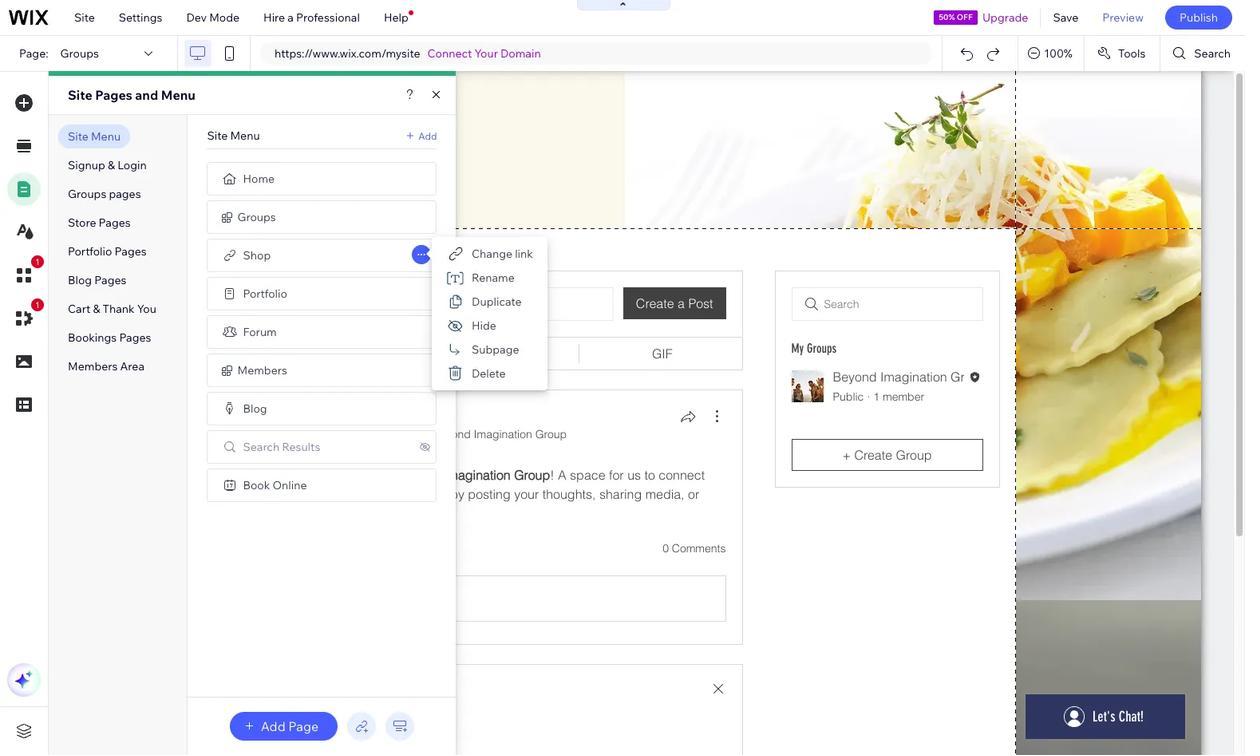 Task type: vqa. For each thing, say whether or not it's contained in the screenshot.
left CATEGORY MENU
no



Task type: locate. For each thing, give the bounding box(es) containing it.
pages up cart & thank you
[[94, 273, 126, 287]]

save
[[1053, 10, 1079, 25]]

0 horizontal spatial members
[[68, 359, 118, 374]]

1 vertical spatial &
[[93, 302, 100, 316]]

bookings
[[68, 330, 117, 345]]

site menu up signup
[[68, 129, 121, 144]]

pages up portfolio pages on the top left
[[99, 215, 131, 230]]

login
[[117, 158, 147, 172]]

https://www.wix.com/mysite connect your domain
[[275, 46, 541, 61]]

search
[[1194, 46, 1231, 61], [243, 440, 279, 454]]

portfolio
[[68, 244, 112, 259], [243, 287, 287, 301]]

add for add
[[418, 130, 437, 142]]

signup
[[68, 158, 105, 172]]

1 horizontal spatial blog
[[243, 401, 267, 416]]

a
[[288, 10, 294, 25]]

0 vertical spatial &
[[108, 158, 115, 172]]

connect
[[427, 46, 472, 61]]

search results
[[243, 440, 320, 454]]

tools
[[1118, 46, 1146, 61]]

& right cart on the top left of page
[[93, 302, 100, 316]]

groups down signup
[[68, 187, 106, 201]]

1 horizontal spatial members
[[237, 363, 287, 378]]

store
[[68, 215, 96, 230]]

blog
[[68, 273, 92, 287], [243, 401, 267, 416]]

portfolio up forum
[[243, 287, 287, 301]]

change link
[[472, 247, 533, 261]]

1 vertical spatial groups
[[68, 187, 106, 201]]

blog pages
[[68, 273, 126, 287]]

blog up search results
[[243, 401, 267, 416]]

1 horizontal spatial search
[[1194, 46, 1231, 61]]

menu right and
[[161, 87, 195, 103]]

1 vertical spatial add
[[261, 718, 285, 734]]

members down bookings
[[68, 359, 118, 374]]

publish
[[1180, 10, 1218, 25]]

0 vertical spatial search
[[1194, 46, 1231, 61]]

members down forum
[[237, 363, 287, 378]]

change
[[472, 247, 512, 261]]

0 vertical spatial portfolio
[[68, 244, 112, 259]]

site menu
[[207, 128, 260, 143], [68, 129, 121, 144]]

https://www.wix.com/mysite
[[275, 46, 420, 61]]

search down publish button
[[1194, 46, 1231, 61]]

0 horizontal spatial add
[[261, 718, 285, 734]]

1 vertical spatial portfolio
[[243, 287, 287, 301]]

members
[[68, 359, 118, 374], [237, 363, 287, 378]]

&
[[108, 158, 115, 172], [93, 302, 100, 316]]

search inside button
[[1194, 46, 1231, 61]]

add for add page
[[261, 718, 285, 734]]

settings
[[119, 10, 162, 25]]

add
[[418, 130, 437, 142], [261, 718, 285, 734]]

0 horizontal spatial blog
[[68, 273, 92, 287]]

area
[[120, 359, 144, 374]]

groups
[[60, 46, 99, 61], [68, 187, 106, 201], [237, 210, 276, 224]]

0 horizontal spatial search
[[243, 440, 279, 454]]

& left login
[[108, 158, 115, 172]]

0 horizontal spatial &
[[93, 302, 100, 316]]

results
[[282, 440, 320, 454]]

2 horizontal spatial menu
[[230, 128, 260, 143]]

search up book in the bottom of the page
[[243, 440, 279, 454]]

groups up shop
[[237, 210, 276, 224]]

50%
[[939, 12, 955, 22]]

pages up area
[[119, 330, 151, 345]]

members for members
[[237, 363, 287, 378]]

0 vertical spatial groups
[[60, 46, 99, 61]]

1 vertical spatial search
[[243, 440, 279, 454]]

groups up the site pages and menu
[[60, 46, 99, 61]]

dev mode
[[186, 10, 239, 25]]

pages
[[95, 87, 132, 103], [99, 215, 131, 230], [115, 244, 147, 259], [94, 273, 126, 287], [119, 330, 151, 345]]

portfolio pages
[[68, 244, 147, 259]]

menu
[[161, 87, 195, 103], [230, 128, 260, 143], [91, 129, 121, 144]]

thank
[[103, 302, 135, 316]]

pages down store pages
[[115, 244, 147, 259]]

site menu up home
[[207, 128, 260, 143]]

0 vertical spatial blog
[[68, 273, 92, 287]]

blog for blog
[[243, 401, 267, 416]]

1 horizontal spatial portfolio
[[243, 287, 287, 301]]

link
[[515, 247, 533, 261]]

search for search results
[[243, 440, 279, 454]]

pages left and
[[95, 87, 132, 103]]

0 horizontal spatial portfolio
[[68, 244, 112, 259]]

search button
[[1161, 36, 1245, 71]]

hire
[[263, 10, 285, 25]]

add inside add page button
[[261, 718, 285, 734]]

groups pages
[[68, 187, 141, 201]]

store pages
[[68, 215, 131, 230]]

1 vertical spatial blog
[[243, 401, 267, 416]]

hire a professional
[[263, 10, 360, 25]]

members area
[[68, 359, 144, 374]]

0 vertical spatial add
[[418, 130, 437, 142]]

portfolio up blog pages
[[68, 244, 112, 259]]

mode
[[209, 10, 239, 25]]

blog up cart on the top left of page
[[68, 273, 92, 287]]

save button
[[1041, 0, 1090, 35]]

site
[[74, 10, 95, 25], [68, 87, 92, 103], [207, 128, 228, 143], [68, 129, 88, 144]]

help
[[384, 10, 408, 25]]

add page button
[[230, 712, 338, 741]]

preview
[[1102, 10, 1144, 25]]

menu up signup & login at left top
[[91, 129, 121, 144]]

menu up home
[[230, 128, 260, 143]]

forum
[[243, 325, 277, 339]]

1 horizontal spatial &
[[108, 158, 115, 172]]

1 horizontal spatial add
[[418, 130, 437, 142]]



Task type: describe. For each thing, give the bounding box(es) containing it.
pages for blog
[[94, 273, 126, 287]]

1 horizontal spatial site menu
[[207, 128, 260, 143]]

hide
[[472, 318, 496, 333]]

online
[[273, 478, 307, 492]]

upgrade
[[982, 10, 1028, 25]]

and
[[135, 87, 158, 103]]

signup & login
[[68, 158, 147, 172]]

duplicate
[[472, 295, 522, 309]]

pages for site
[[95, 87, 132, 103]]

search for search
[[1194, 46, 1231, 61]]

pages for bookings
[[119, 330, 151, 345]]

off
[[957, 12, 973, 22]]

pages for store
[[99, 215, 131, 230]]

professional
[[296, 10, 360, 25]]

100%
[[1044, 46, 1073, 61]]

portfolio for portfolio pages
[[68, 244, 112, 259]]

members for members area
[[68, 359, 118, 374]]

dev
[[186, 10, 207, 25]]

0 horizontal spatial site menu
[[68, 129, 121, 144]]

domain
[[500, 46, 541, 61]]

home
[[243, 172, 275, 186]]

cart
[[68, 302, 90, 316]]

tools button
[[1085, 36, 1160, 71]]

portfolio for portfolio
[[243, 287, 287, 301]]

pages for portfolio
[[115, 244, 147, 259]]

shop
[[243, 248, 271, 263]]

pages
[[109, 187, 141, 201]]

preview button
[[1090, 0, 1156, 35]]

book online
[[243, 478, 307, 492]]

subpage
[[472, 342, 519, 357]]

& for cart
[[93, 302, 100, 316]]

book
[[243, 478, 270, 492]]

blog for blog pages
[[68, 273, 92, 287]]

page
[[288, 718, 319, 734]]

50% off
[[939, 12, 973, 22]]

you
[[137, 302, 156, 316]]

your
[[474, 46, 498, 61]]

cart & thank you
[[68, 302, 156, 316]]

0 horizontal spatial menu
[[91, 129, 121, 144]]

2 vertical spatial groups
[[237, 210, 276, 224]]

delete
[[472, 366, 506, 381]]

100% button
[[1019, 36, 1084, 71]]

1 horizontal spatial menu
[[161, 87, 195, 103]]

add page
[[261, 718, 319, 734]]

& for signup
[[108, 158, 115, 172]]

publish button
[[1165, 6, 1232, 30]]

rename
[[472, 271, 515, 285]]

site pages and menu
[[68, 87, 195, 103]]

bookings pages
[[68, 330, 151, 345]]



